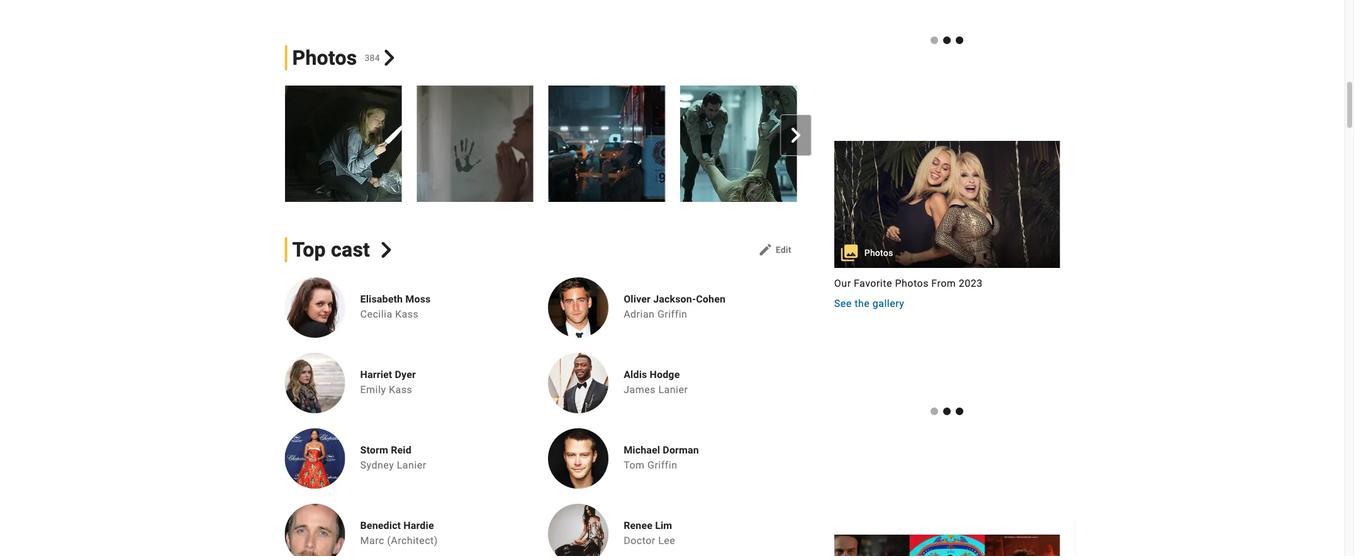 Task type: locate. For each thing, give the bounding box(es) containing it.
cohen
[[696, 293, 726, 305]]

michael
[[624, 444, 660, 456]]

griffin inside michael dorman tom griffin
[[648, 459, 677, 471]]

photos link
[[834, 141, 1060, 268]]

nash edgerton and elisabeth moss in the invisible man (2020) image
[[680, 86, 797, 202]]

photos
[[292, 46, 357, 70], [865, 248, 893, 258], [895, 278, 929, 289]]

oliver
[[624, 293, 651, 305]]

kass inside "elisabeth moss cecilia kass"
[[395, 308, 419, 320]]

lanier for storm reid
[[397, 459, 426, 471]]

the
[[855, 298, 870, 310]]

1 vertical spatial griffin
[[648, 459, 677, 471]]

see the gallery button
[[834, 296, 904, 311]]

michael dorman link
[[624, 444, 699, 457]]

0 vertical spatial kass
[[395, 308, 419, 320]]

lanier
[[658, 384, 688, 396], [397, 459, 426, 471]]

kass down 'moss'
[[395, 308, 419, 320]]

griffin
[[658, 308, 687, 320], [648, 459, 677, 471]]

hodge
[[650, 369, 680, 381]]

1 elisabeth moss in the invisible man (2020) image from the left
[[285, 86, 401, 202]]

1 horizontal spatial lanier
[[658, 384, 688, 396]]

marc (architect) link
[[360, 535, 438, 547]]

1 horizontal spatial chevron right inline image
[[788, 128, 804, 143]]

0 vertical spatial griffin
[[658, 308, 687, 320]]

0 horizontal spatial chevron right inline image
[[378, 242, 394, 258]]

lanier inside 'storm reid sydney lanier'
[[397, 459, 426, 471]]

kass down dyer
[[389, 384, 412, 396]]

renee lim link
[[624, 520, 680, 532]]

michael dorman tom griffin
[[624, 444, 699, 471]]

1 vertical spatial chevron right inline image
[[378, 242, 394, 258]]

photos up the favorite
[[865, 248, 893, 258]]

elisabeth
[[360, 293, 403, 305]]

lanier down hodge
[[658, 384, 688, 396]]

oliver jackson-cohen image
[[548, 278, 609, 338]]

top cast link
[[285, 238, 394, 263]]

renee lim image
[[548, 504, 609, 556]]

adrian griffin link
[[624, 308, 687, 320]]

kass inside harriet dyer emily kass
[[389, 384, 412, 396]]

oliver jackson-cohen link
[[624, 293, 726, 306]]

james
[[624, 384, 656, 396]]

lanier for aldis hodge
[[658, 384, 688, 396]]

photos up gallery
[[895, 278, 929, 289]]

storm reid sydney lanier
[[360, 444, 426, 471]]

aldis hodge james lanier
[[624, 369, 688, 396]]

harriet dyer image
[[285, 353, 345, 414]]

storm
[[360, 444, 388, 456]]

elisabeth moss in the invisible man (2020) image
[[285, 86, 401, 202], [416, 86, 533, 202], [548, 86, 665, 202]]

favorite
[[854, 278, 892, 289]]

edit image
[[758, 243, 773, 258]]

emily
[[360, 384, 386, 396]]

photos left the 384 at the top left of the page
[[292, 46, 357, 70]]

group containing our favorite photos from 2023
[[834, 141, 1060, 311]]

2 horizontal spatial photos
[[895, 278, 929, 289]]

see the gallery
[[834, 298, 904, 310]]

2 vertical spatial photos
[[895, 278, 929, 289]]

lanier down reid
[[397, 459, 426, 471]]

(architect)
[[387, 535, 438, 547]]

griffin down oliver jackson-cohen link
[[658, 308, 687, 320]]

production art image
[[834, 141, 1060, 268]]

0 vertical spatial photos
[[292, 46, 357, 70]]

photos inside photos link
[[865, 248, 893, 258]]

0 vertical spatial chevron right inline image
[[788, 128, 804, 143]]

reid
[[391, 444, 411, 456]]

group
[[270, 86, 928, 202], [834, 141, 1060, 311], [834, 535, 1060, 556]]

1 vertical spatial lanier
[[397, 459, 426, 471]]

0 horizontal spatial lanier
[[397, 459, 426, 471]]

griffin down michael dorman link
[[648, 459, 677, 471]]

aldis
[[624, 369, 647, 381]]

elisabeth moss cecilia kass
[[360, 293, 431, 320]]

benedict hardie image
[[285, 504, 345, 556]]

lanier inside aldis hodge james lanier
[[658, 384, 688, 396]]

kass
[[395, 308, 419, 320], [389, 384, 412, 396]]

1 vertical spatial photos
[[865, 248, 893, 258]]

lim
[[655, 520, 672, 532]]

1 vertical spatial kass
[[389, 384, 412, 396]]

0 horizontal spatial elisabeth moss in the invisible man (2020) image
[[285, 86, 401, 202]]

emily kass link
[[360, 384, 412, 396]]

1 horizontal spatial elisabeth moss in the invisible man (2020) image
[[416, 86, 533, 202]]

aldis hodge link
[[624, 369, 693, 381]]

tom griffin link
[[624, 459, 677, 471]]

chevron right inline image
[[788, 128, 804, 143], [378, 242, 394, 258]]

2 horizontal spatial elisabeth moss in the invisible man (2020) image
[[548, 86, 665, 202]]

1 horizontal spatial photos
[[865, 248, 893, 258]]

0 vertical spatial lanier
[[658, 384, 688, 396]]

hardie
[[404, 520, 434, 532]]

lee
[[658, 535, 675, 547]]



Task type: vqa. For each thing, say whether or not it's contained in the screenshot.
Cecilia
yes



Task type: describe. For each thing, give the bounding box(es) containing it.
kass for moss
[[395, 308, 419, 320]]

james lanier link
[[624, 384, 688, 396]]

oliver jackson-cohen adrian griffin
[[624, 293, 726, 320]]

dorman
[[663, 444, 699, 456]]

gallery
[[873, 298, 904, 310]]

dyer
[[395, 369, 416, 381]]

our
[[834, 278, 851, 289]]

cecilia kass link
[[360, 308, 419, 320]]

cast
[[331, 238, 370, 262]]

benedict
[[360, 520, 401, 532]]

benedict hardie marc (architect)
[[360, 520, 438, 547]]

aldis hodge image
[[548, 353, 609, 414]]

kass for dyer
[[389, 384, 412, 396]]

edit
[[776, 245, 792, 255]]

2 elisabeth moss in the invisible man (2020) image from the left
[[416, 86, 533, 202]]

elisabeth moss link
[[360, 293, 431, 306]]

benedict hardie link
[[360, 520, 443, 532]]

2023
[[959, 278, 983, 289]]

chevron right inline image
[[381, 50, 397, 66]]

storm reid link
[[360, 444, 431, 457]]

top
[[292, 238, 326, 262]]

from
[[932, 278, 956, 289]]

aldis hodge at an event for the invisible man (2020) image
[[812, 86, 928, 202]]

0 horizontal spatial photos
[[292, 46, 357, 70]]

384
[[365, 53, 380, 63]]

michael dorman image
[[548, 429, 609, 489]]

3 elisabeth moss in the invisible man (2020) image from the left
[[548, 86, 665, 202]]

jackson-
[[653, 293, 696, 305]]

cecilia
[[360, 308, 392, 320]]

our favorite photos from 2023 link
[[834, 276, 1060, 291]]

harriet dyer link
[[360, 369, 417, 381]]

doctor lee link
[[624, 535, 675, 547]]

harriet dyer emily kass
[[360, 369, 416, 396]]

sydney lanier link
[[360, 459, 426, 471]]

chevron right inline image inside top cast link
[[378, 242, 394, 258]]

renee lim doctor lee
[[624, 520, 675, 547]]

photos group
[[834, 141, 1060, 268]]

photos inside our favorite photos from 2023 link
[[895, 278, 929, 289]]

marc
[[360, 535, 384, 547]]

doctor
[[624, 535, 656, 547]]

sydney
[[360, 459, 394, 471]]

tom
[[624, 459, 645, 471]]

harriet
[[360, 369, 392, 381]]

edit button
[[753, 240, 797, 260]]

top cast
[[292, 238, 370, 262]]

griffin inside oliver jackson-cohen adrian griffin
[[658, 308, 687, 320]]

adrian
[[624, 308, 655, 320]]

renee
[[624, 520, 653, 532]]

moss
[[405, 293, 431, 305]]

still frame image
[[834, 535, 1060, 556]]

see
[[834, 298, 852, 310]]

elisabeth moss image
[[285, 278, 345, 338]]

storm reid image
[[285, 429, 345, 489]]

our favorite photos from 2023
[[834, 278, 983, 289]]



